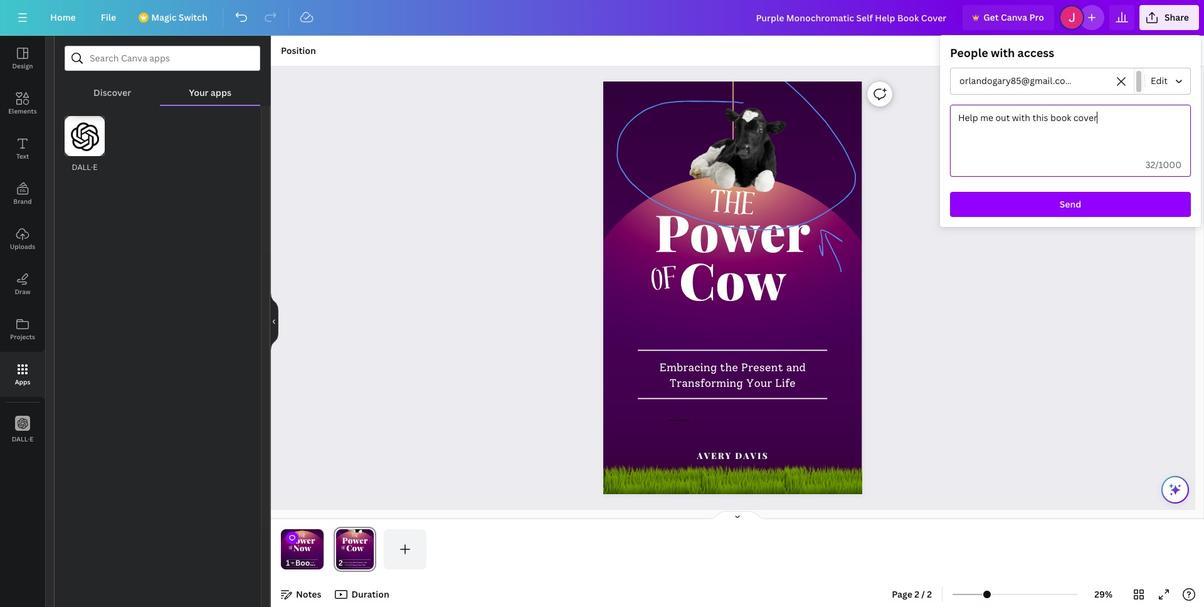 Task type: vqa. For each thing, say whether or not it's contained in the screenshot.
of inside the of the
yes



Task type: locate. For each thing, give the bounding box(es) containing it.
of inside of the
[[289, 544, 294, 553]]

hide image
[[270, 291, 279, 352]]

embracing the present and transforming your life
[[660, 361, 806, 390], [290, 562, 315, 566]]

1 vertical spatial power
[[290, 535, 315, 546]]

0 horizontal spatial dall·e
[[12, 435, 33, 443]]

dm serif display
[[669, 418, 690, 422]]

1 vertical spatial embracing the present and transforming your life
[[290, 562, 315, 566]]

0 vertical spatial embracing the present and transforming your life
[[660, 361, 806, 390]]

1 2 from the left
[[915, 589, 920, 600]]

32 out of 1,000 characters used element
[[1146, 159, 1182, 171]]

dall·e inside button
[[12, 435, 33, 443]]

1 horizontal spatial power
[[655, 197, 811, 265]]

2
[[915, 589, 920, 600], [928, 589, 932, 600]]

of
[[650, 255, 681, 309], [289, 544, 294, 553]]

1 vertical spatial embracing
[[290, 562, 300, 564]]

power
[[655, 197, 811, 265], [290, 535, 315, 546]]

/
[[1156, 159, 1159, 171], [922, 589, 925, 600]]

davis
[[736, 450, 769, 461]]

1 vertical spatial /
[[922, 589, 925, 600]]

0 vertical spatial your
[[189, 87, 209, 99]]

projects button
[[0, 307, 45, 352]]

0 vertical spatial and
[[787, 361, 806, 374]]

people with access
[[951, 45, 1055, 60]]

get canva pro button
[[963, 5, 1055, 30]]

1 vertical spatial of
[[289, 544, 294, 553]]

0 horizontal spatial power
[[290, 535, 315, 546]]

1 horizontal spatial embracing
[[660, 361, 718, 374]]

position button
[[276, 41, 321, 61]]

apps
[[15, 378, 30, 387]]

people
[[951, 45, 989, 60]]

present
[[742, 361, 784, 374], [304, 562, 311, 564]]

1 horizontal spatial and
[[787, 361, 806, 374]]

avery davis
[[697, 450, 769, 461]]

0 vertical spatial transforming
[[670, 377, 744, 390]]

transforming down the now
[[292, 564, 304, 566]]

send
[[1060, 198, 1082, 210]]

1 vertical spatial present
[[304, 562, 311, 564]]

0 horizontal spatial embracing the present and transforming your life
[[290, 562, 315, 566]]

notes button
[[276, 585, 327, 605]]

0 horizontal spatial of
[[289, 544, 294, 553]]

1 vertical spatial your
[[747, 377, 773, 390]]

send button
[[951, 192, 1192, 217]]

embracing up display
[[660, 361, 718, 374]]

get
[[984, 11, 999, 23]]

0 horizontal spatial your
[[189, 87, 209, 99]]

1 horizontal spatial transforming
[[670, 377, 744, 390]]

power for cow
[[655, 197, 811, 265]]

life
[[776, 377, 796, 390], [309, 564, 313, 566]]

1 horizontal spatial life
[[776, 377, 796, 390]]

dall·e
[[72, 162, 98, 173], [12, 435, 33, 443]]

transforming up display
[[670, 377, 744, 390]]

2 2 from the left
[[928, 589, 932, 600]]

dall·e button
[[0, 407, 45, 452]]

uploads button
[[0, 216, 45, 262]]

display
[[680, 418, 690, 422]]

cow
[[680, 245, 787, 313]]

and
[[787, 361, 806, 374], [311, 562, 315, 564]]

0 vertical spatial /
[[1156, 159, 1159, 171]]

1 horizontal spatial of
[[650, 255, 681, 309]]

0 horizontal spatial present
[[304, 562, 311, 564]]

of for of the
[[289, 544, 294, 553]]

home link
[[40, 5, 86, 30]]

0 vertical spatial dall·e
[[72, 162, 98, 173]]

embracing
[[660, 361, 718, 374], [290, 562, 300, 564]]

hide pages image
[[708, 511, 768, 521]]

1 horizontal spatial 2
[[928, 589, 932, 600]]

discover button
[[65, 71, 160, 105]]

0 horizontal spatial 2
[[915, 589, 920, 600]]

1 vertical spatial dall·e
[[12, 435, 33, 443]]

1 horizontal spatial present
[[742, 361, 784, 374]]

the
[[708, 178, 757, 234], [721, 361, 739, 374], [298, 532, 306, 541], [300, 562, 303, 564]]

with
[[991, 45, 1015, 60]]

1 vertical spatial and
[[311, 562, 315, 564]]

text button
[[0, 126, 45, 171]]

0 vertical spatial present
[[742, 361, 784, 374]]

embracing down the now
[[290, 562, 300, 564]]

0 vertical spatial power
[[655, 197, 811, 265]]

apps button
[[0, 352, 45, 397]]

dm
[[669, 418, 673, 422]]

apps
[[211, 87, 231, 99]]

design
[[12, 61, 33, 70]]

1 vertical spatial life
[[309, 564, 313, 566]]

0 horizontal spatial /
[[922, 589, 925, 600]]

notes
[[296, 589, 322, 600]]

transforming
[[670, 377, 744, 390], [292, 564, 304, 566]]

0 horizontal spatial embracing
[[290, 562, 300, 564]]

0 horizontal spatial life
[[309, 564, 313, 566]]

your
[[189, 87, 209, 99], [747, 377, 773, 390], [305, 564, 309, 566]]

canva assistant image
[[1168, 483, 1183, 498]]

0 vertical spatial embracing
[[660, 361, 718, 374]]

29% button
[[1084, 585, 1124, 605]]

get canva pro
[[984, 11, 1045, 23]]

2 vertical spatial your
[[305, 564, 309, 566]]

32 / 1000
[[1146, 159, 1182, 171]]

people with access group
[[941, 35, 1202, 227]]

home
[[50, 11, 76, 23]]

1 horizontal spatial dall·e
[[72, 162, 98, 173]]

1 horizontal spatial /
[[1156, 159, 1159, 171]]

1 vertical spatial transforming
[[292, 564, 304, 566]]

0 vertical spatial of
[[650, 255, 681, 309]]

now
[[294, 543, 311, 554]]

0 vertical spatial life
[[776, 377, 796, 390]]

Add message (optional) text field
[[951, 105, 1191, 154]]

1 horizontal spatial your
[[305, 564, 309, 566]]

1 horizontal spatial embracing the present and transforming your life
[[660, 361, 806, 390]]

your apps button
[[160, 71, 260, 105]]



Task type: describe. For each thing, give the bounding box(es) containing it.
switch
[[179, 11, 207, 23]]

Page title text field
[[348, 557, 353, 570]]

page
[[892, 589, 913, 600]]

brand button
[[0, 171, 45, 216]]

draw
[[15, 287, 30, 296]]

your apps
[[189, 87, 231, 99]]

power now
[[290, 535, 315, 554]]

/ inside button
[[922, 589, 925, 600]]

uploads
[[10, 242, 35, 251]]

Search Canva apps search field
[[90, 46, 235, 70]]

access
[[1018, 45, 1055, 60]]

permissions group
[[951, 68, 1192, 95]]

share
[[1165, 11, 1190, 23]]

power for now
[[290, 535, 315, 546]]

power cow
[[655, 197, 811, 313]]

avery
[[697, 450, 733, 461]]

Can edit button
[[1145, 68, 1192, 93]]

duration button
[[332, 585, 394, 605]]

brand
[[13, 197, 32, 206]]

elements
[[8, 107, 37, 115]]

0 horizontal spatial transforming
[[292, 564, 304, 566]]

pro
[[1030, 11, 1045, 23]]

design button
[[0, 36, 45, 81]]

share button
[[1140, 5, 1200, 30]]

32
[[1146, 159, 1156, 171]]

Add names, groups or emails text field
[[956, 73, 1073, 90]]

draw button
[[0, 262, 45, 307]]

your inside button
[[189, 87, 209, 99]]

text
[[16, 152, 29, 161]]

2 horizontal spatial your
[[747, 377, 773, 390]]

side panel tab list
[[0, 36, 45, 452]]

magic switch button
[[131, 5, 218, 30]]

page 2 image
[[334, 530, 376, 570]]

/ inside people with access group
[[1156, 159, 1159, 171]]

elements button
[[0, 81, 45, 126]]

edit
[[1151, 75, 1168, 87]]

serif
[[674, 418, 680, 422]]

of the
[[289, 532, 306, 553]]

1000
[[1159, 159, 1182, 171]]

file
[[101, 11, 116, 23]]

the inside of the
[[298, 532, 306, 541]]

projects
[[10, 333, 35, 341]]

duration
[[352, 589, 389, 600]]

discover
[[94, 87, 131, 99]]

Design title text field
[[746, 5, 958, 30]]

0 horizontal spatial and
[[311, 562, 315, 564]]

page 2 / 2 button
[[887, 585, 937, 605]]

of for of
[[650, 255, 681, 309]]

file button
[[91, 5, 126, 30]]

29%
[[1095, 589, 1113, 600]]

position
[[281, 45, 316, 56]]

magic switch
[[151, 11, 207, 23]]

canva
[[1001, 11, 1028, 23]]

magic
[[151, 11, 177, 23]]

main menu bar
[[0, 0, 1205, 36]]

page 2 / 2
[[892, 589, 932, 600]]



